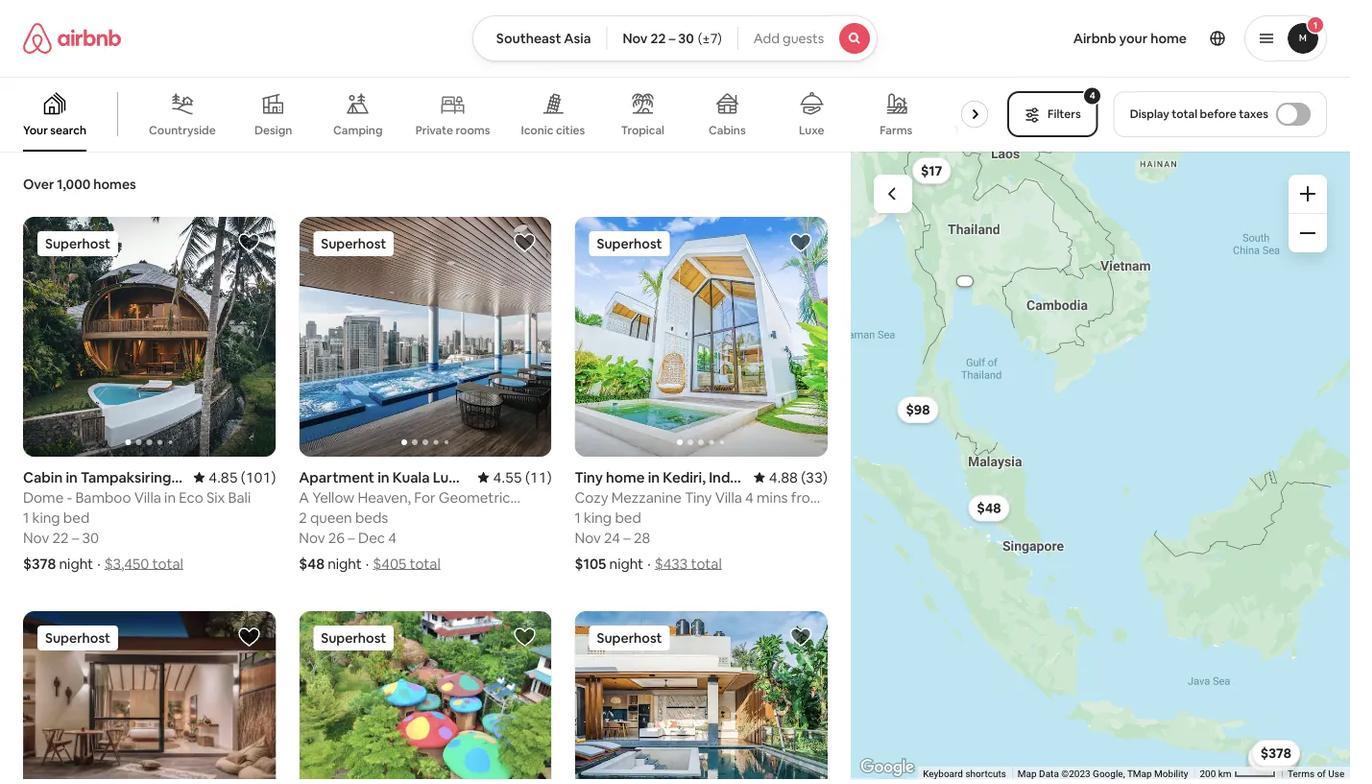 Task type: describe. For each thing, give the bounding box(es) containing it.
$242
[[1256, 753, 1288, 770]]

$98
[[906, 402, 930, 419]]

filters button
[[1008, 91, 1098, 137]]

use
[[1328, 769, 1345, 780]]

4 inside "2 queen beds nov 26 – dec 4 $48 night · $405 total"
[[388, 529, 397, 548]]

bamboo
[[75, 488, 131, 507]]

nov 22 – 30 (±7)
[[623, 30, 722, 47]]

tiny homes
[[954, 123, 1016, 138]]

king inside dome - bamboo villa in eco six bali 1 king bed nov 22 – 30 $378 night · $3,450 total
[[32, 509, 60, 527]]

4.55 out of 5 average rating,  11 reviews image
[[478, 468, 552, 487]]

zoom out image
[[1300, 226, 1316, 241]]

$17 button
[[912, 157, 951, 184]]

– inside "2 queen beds nov 26 – dec 4 $48 night · $405 total"
[[348, 529, 355, 548]]

0 vertical spatial 4
[[1090, 89, 1095, 102]]

$42 button
[[1255, 742, 1296, 769]]

terms of use
[[1288, 769, 1345, 780]]

camping
[[333, 123, 383, 138]]

$220
[[1257, 750, 1289, 768]]

200 km
[[1200, 769, 1234, 780]]

bed inside 1 king bed nov 24 – 28 $105 night · $433 total
[[615, 509, 641, 527]]

1,000
[[57, 176, 91, 193]]

add to wishlist: cabin in tampaksiring, indonesia image
[[237, 231, 261, 255]]

$378 inside dome - bamboo villa in eco six bali 1 king bed nov 22 – 30 $378 night · $3,450 total
[[23, 555, 56, 573]]

dome - bamboo villa in eco six bali 1 king bed nov 22 – 30 $378 night · $3,450 total
[[23, 488, 251, 573]]

group containing iconic cities
[[0, 77, 1016, 152]]

data
[[1039, 769, 1059, 780]]

$189 button
[[1251, 746, 1299, 773]]

$3,450 total button
[[104, 555, 183, 573]]

1 inside dome - bamboo villa in eco six bali 1 king bed nov 22 – 30 $378 night · $3,450 total
[[23, 509, 29, 527]]

search
[[50, 123, 86, 138]]

villa
[[134, 488, 161, 507]]

$242 button
[[1248, 748, 1296, 775]]

night inside "2 queen beds nov 26 – dec 4 $48 night · $405 total"
[[328, 555, 362, 573]]

2 queen beds nov 26 – dec 4 $48 night · $405 total
[[299, 509, 441, 573]]

map data ©2023 google, tmap mobility
[[1018, 769, 1188, 780]]

queen
[[310, 509, 352, 527]]

4.55 (11)
[[493, 468, 552, 487]]

$105 inside button
[[1257, 749, 1287, 766]]

beds
[[355, 509, 388, 527]]

$61 button
[[1255, 742, 1294, 769]]

add to wishlist: earthen home in mueang chiang mai district, thailand image
[[513, 626, 536, 649]]

4.85
[[209, 468, 238, 487]]

night inside dome - bamboo villa in eco six bali 1 king bed nov 22 – 30 $378 night · $3,450 total
[[59, 555, 93, 573]]

1 vertical spatial homes
[[93, 176, 136, 193]]

· inside dome - bamboo villa in eco six bali 1 king bed nov 22 – 30 $378 night · $3,450 total
[[97, 555, 100, 573]]

dome
[[23, 488, 64, 507]]

add to wishlist: guesthouse in denpasar, indonesia image
[[789, 626, 812, 649]]

home
[[1151, 30, 1187, 47]]

tmap
[[1127, 769, 1152, 780]]

farms
[[880, 123, 913, 138]]

add
[[754, 30, 780, 47]]

add to wishlist: apartment in kuala lumpur, malaysia image
[[513, 231, 536, 255]]

$61
[[1264, 747, 1286, 764]]

bed inside dome - bamboo villa in eco six bali 1 king bed nov 22 – 30 $378 night · $3,450 total
[[63, 509, 90, 527]]

keyboard shortcuts
[[923, 769, 1006, 780]]

$3,450
[[104, 555, 149, 573]]

(±7)
[[698, 30, 722, 47]]

southeast asia button
[[472, 15, 607, 61]]

1 for 1 king bed nov 24 – 28 $105 night · $433 total
[[575, 509, 581, 527]]

nov inside 1 king bed nov 24 – 28 $105 night · $433 total
[[575, 529, 601, 548]]

google image
[[855, 756, 919, 781]]

iconic cities
[[521, 123, 585, 138]]

– left (±7)
[[669, 30, 676, 47]]

-
[[67, 488, 72, 507]]

(11)
[[525, 468, 552, 487]]

six
[[206, 488, 225, 507]]

4.88 (33)
[[769, 468, 828, 487]]

24
[[604, 529, 620, 548]]

private rooms
[[416, 123, 490, 138]]

200 km button
[[1194, 767, 1282, 781]]

0 vertical spatial 30
[[678, 30, 694, 47]]

shortcuts
[[965, 769, 1006, 780]]

4.85 (101)
[[209, 468, 276, 487]]

total inside 1 king bed nov 24 – 28 $105 night · $433 total
[[691, 555, 722, 573]]

$433
[[655, 555, 688, 573]]

(33)
[[801, 468, 828, 487]]

total inside dome - bamboo villa in eco six bali 1 king bed nov 22 – 30 $378 night · $3,450 total
[[152, 555, 183, 573]]

airbnb your home
[[1073, 30, 1187, 47]]

terms of use link
[[1288, 769, 1345, 780]]

dec
[[358, 529, 385, 548]]

add guests button
[[737, 15, 878, 61]]

$48 inside button
[[977, 500, 1001, 517]]

bali
[[228, 488, 251, 507]]

4.85 out of 5 average rating,  101 reviews image
[[193, 468, 276, 487]]

(101)
[[241, 468, 276, 487]]

total inside "2 queen beds nov 26 – dec 4 $48 night · $405 total"
[[410, 555, 441, 573]]

nov right asia
[[623, 30, 648, 47]]

$378 button
[[1252, 740, 1300, 767]]

night inside 1 king bed nov 24 – 28 $105 night · $433 total
[[609, 555, 644, 573]]

private
[[416, 123, 453, 138]]

· inside 1 king bed nov 24 – 28 $105 night · $433 total
[[648, 555, 651, 573]]

google map
showing 33 stays. region
[[851, 152, 1350, 781]]

total inside button
[[1172, 107, 1198, 121]]

nov inside dome - bamboo villa in eco six bali 1 king bed nov 22 – 30 $378 night · $3,450 total
[[23, 529, 49, 548]]

1 button
[[1245, 15, 1327, 61]]



Task type: locate. For each thing, give the bounding box(es) containing it.
0 vertical spatial homes
[[979, 123, 1016, 138]]

28
[[634, 529, 650, 548]]

2 king from the left
[[584, 509, 612, 527]]

200
[[1200, 769, 1216, 780]]

3 · from the left
[[648, 555, 651, 573]]

1 horizontal spatial bed
[[615, 509, 641, 527]]

king down dome
[[32, 509, 60, 527]]

1 vertical spatial $378
[[1261, 745, 1292, 762]]

zoom in image
[[1300, 186, 1316, 202]]

cabins
[[709, 123, 746, 138]]

3 night from the left
[[609, 555, 644, 573]]

0 vertical spatial $105
[[575, 555, 606, 573]]

22 inside dome - bamboo villa in eco six bali 1 king bed nov 22 – 30 $378 night · $3,450 total
[[52, 529, 69, 548]]

homes right 1,000
[[93, 176, 136, 193]]

night left "$3,450"
[[59, 555, 93, 573]]

0 horizontal spatial 30
[[82, 529, 99, 548]]

display
[[1130, 107, 1169, 121]]

eco
[[179, 488, 203, 507]]

keyboard
[[923, 769, 963, 780]]

4.88
[[769, 468, 798, 487]]

$82
[[1261, 749, 1285, 766]]

none search field containing southeast asia
[[472, 15, 878, 61]]

southeast
[[496, 30, 561, 47]]

add to wishlist: villa in kecamatan kuta utara, indonesia image
[[237, 626, 261, 649]]

king up the 24
[[584, 509, 612, 527]]

$17
[[921, 162, 942, 179]]

4
[[1090, 89, 1095, 102], [388, 529, 397, 548]]

your
[[1119, 30, 1148, 47]]

0 vertical spatial 22
[[651, 30, 666, 47]]

tiny
[[954, 123, 976, 138]]

1
[[1314, 19, 1318, 31], [23, 509, 29, 527], [575, 509, 581, 527]]

©2023
[[1061, 769, 1090, 780]]

1 horizontal spatial 4
[[1090, 89, 1095, 102]]

cities
[[556, 123, 585, 138]]

1 vertical spatial $48
[[299, 555, 325, 573]]

night down the 24
[[609, 555, 644, 573]]

$82 button
[[1252, 744, 1293, 771]]

your search
[[23, 123, 86, 138]]

30 down bamboo
[[82, 529, 99, 548]]

30
[[678, 30, 694, 47], [82, 529, 99, 548]]

nov down dome
[[23, 529, 49, 548]]

add guests
[[754, 30, 824, 47]]

$48 inside "2 queen beds nov 26 – dec 4 $48 night · $405 total"
[[299, 555, 325, 573]]

king inside 1 king bed nov 24 – 28 $105 night · $433 total
[[584, 509, 612, 527]]

0 horizontal spatial $105
[[575, 555, 606, 573]]

$48
[[977, 500, 1001, 517], [299, 555, 325, 573]]

1 king from the left
[[32, 509, 60, 527]]

0 horizontal spatial $378
[[23, 555, 56, 573]]

iconic
[[521, 123, 554, 138]]

1 horizontal spatial homes
[[979, 123, 1016, 138]]

22 down -
[[52, 529, 69, 548]]

30 inside dome - bamboo villa in eco six bali 1 king bed nov 22 – 30 $378 night · $3,450 total
[[82, 529, 99, 548]]

0 horizontal spatial king
[[32, 509, 60, 527]]

– right 26
[[348, 529, 355, 548]]

design
[[255, 123, 292, 138]]

asia
[[564, 30, 591, 47]]

$42
[[1263, 747, 1287, 764]]

– down -
[[72, 529, 79, 548]]

None search field
[[472, 15, 878, 61]]

1 horizontal spatial $105
[[1257, 749, 1287, 766]]

1 horizontal spatial 30
[[678, 30, 694, 47]]

1 horizontal spatial 22
[[651, 30, 666, 47]]

0 horizontal spatial 4
[[388, 529, 397, 548]]

0 horizontal spatial 1
[[23, 509, 29, 527]]

airbnb
[[1073, 30, 1117, 47]]

$105
[[575, 555, 606, 573], [1257, 749, 1287, 766]]

2 night from the left
[[328, 555, 362, 573]]

luxe
[[799, 123, 825, 138]]

bed down -
[[63, 509, 90, 527]]

2 horizontal spatial night
[[609, 555, 644, 573]]

profile element
[[901, 0, 1327, 77]]

map
[[1018, 769, 1037, 780]]

0 vertical spatial $48
[[977, 500, 1001, 517]]

– inside 1 king bed nov 24 – 28 $105 night · $433 total
[[624, 529, 631, 548]]

· left "$3,450"
[[97, 555, 100, 573]]

bed
[[63, 509, 90, 527], [615, 509, 641, 527]]

$178 button
[[1252, 742, 1298, 769]]

1 · from the left
[[97, 555, 100, 573]]

1 vertical spatial 4
[[388, 529, 397, 548]]

your
[[23, 123, 48, 138]]

1 horizontal spatial ·
[[366, 555, 369, 573]]

4.55
[[493, 468, 522, 487]]

total right $405
[[410, 555, 441, 573]]

nov
[[623, 30, 648, 47], [23, 529, 49, 548], [299, 529, 325, 548], [575, 529, 601, 548]]

1 inside dropdown button
[[1314, 19, 1318, 31]]

$433 total button
[[655, 555, 722, 573]]

2 horizontal spatial ·
[[648, 555, 651, 573]]

1 horizontal spatial king
[[584, 509, 612, 527]]

night
[[59, 555, 93, 573], [328, 555, 362, 573], [609, 555, 644, 573]]

4 right dec
[[388, 529, 397, 548]]

1 horizontal spatial 1
[[575, 509, 581, 527]]

1 vertical spatial $105
[[1257, 749, 1287, 766]]

night down 26
[[328, 555, 362, 573]]

over
[[23, 176, 54, 193]]

king
[[32, 509, 60, 527], [584, 509, 612, 527]]

nov down 2
[[299, 529, 325, 548]]

2 · from the left
[[366, 555, 369, 573]]

1 vertical spatial 22
[[52, 529, 69, 548]]

taxes
[[1239, 107, 1269, 121]]

2
[[299, 509, 307, 527]]

1 king bed nov 24 – 28 $105 night · $433 total
[[575, 509, 722, 573]]

tropical
[[621, 123, 665, 138]]

0 vertical spatial $378
[[23, 555, 56, 573]]

display total before taxes button
[[1114, 91, 1327, 137]]

total right $433
[[691, 555, 722, 573]]

rooms
[[456, 123, 490, 138]]

km
[[1218, 769, 1232, 780]]

1 inside 1 king bed nov 24 – 28 $105 night · $433 total
[[575, 509, 581, 527]]

4.88 out of 5 average rating,  33 reviews image
[[754, 468, 828, 487]]

– inside dome - bamboo villa in eco six bali 1 king bed nov 22 – 30 $378 night · $3,450 total
[[72, 529, 79, 548]]

· left $433
[[648, 555, 651, 573]]

$48 button
[[968, 495, 1010, 522]]

1 horizontal spatial $48
[[977, 500, 1001, 517]]

$220 button
[[1248, 745, 1297, 772]]

0 horizontal spatial homes
[[93, 176, 136, 193]]

1 for 1
[[1314, 19, 1318, 31]]

26
[[328, 529, 345, 548]]

nov inside "2 queen beds nov 26 – dec 4 $48 night · $405 total"
[[299, 529, 325, 548]]

southeast asia
[[496, 30, 591, 47]]

$178
[[1260, 747, 1290, 764]]

0 horizontal spatial 22
[[52, 529, 69, 548]]

1 night from the left
[[59, 555, 93, 573]]

1 bed from the left
[[63, 509, 90, 527]]

total left before
[[1172, 107, 1198, 121]]

homes right tiny
[[979, 123, 1016, 138]]

mobility
[[1154, 769, 1188, 780]]

1 horizontal spatial night
[[328, 555, 362, 573]]

22 left (±7)
[[651, 30, 666, 47]]

0 horizontal spatial $48
[[299, 555, 325, 573]]

airbnb your home link
[[1062, 18, 1199, 59]]

· inside "2 queen beds nov 26 – dec 4 $48 night · $405 total"
[[366, 555, 369, 573]]

0 horizontal spatial bed
[[63, 509, 90, 527]]

terms
[[1288, 769, 1315, 780]]

of
[[1317, 769, 1326, 780]]

1 vertical spatial 30
[[82, 529, 99, 548]]

2 bed from the left
[[615, 509, 641, 527]]

$378 inside button
[[1261, 745, 1292, 762]]

guests
[[783, 30, 824, 47]]

add to wishlist: tiny home in kediri, indonesia image
[[789, 231, 812, 255]]

group
[[0, 77, 1016, 152], [23, 217, 276, 457], [299, 217, 552, 457], [575, 217, 828, 457], [23, 612, 276, 781], [299, 612, 552, 781], [575, 612, 828, 781]]

0 horizontal spatial night
[[59, 555, 93, 573]]

nov left the 24
[[575, 529, 601, 548]]

$98 button
[[897, 397, 939, 424]]

before
[[1200, 107, 1237, 121]]

22
[[651, 30, 666, 47], [52, 529, 69, 548]]

$189
[[1260, 751, 1290, 768]]

countryside
[[149, 123, 216, 138]]

total right "$3,450"
[[152, 555, 183, 573]]

1 horizontal spatial $378
[[1261, 745, 1292, 762]]

0 horizontal spatial ·
[[97, 555, 100, 573]]

display total before taxes
[[1130, 107, 1269, 121]]

30 left (±7)
[[678, 30, 694, 47]]

bed up 28
[[615, 509, 641, 527]]

$105 inside 1 king bed nov 24 – 28 $105 night · $433 total
[[575, 555, 606, 573]]

2 horizontal spatial 1
[[1314, 19, 1318, 31]]

google,
[[1093, 769, 1125, 780]]

4 down the airbnb
[[1090, 89, 1095, 102]]

homes
[[979, 123, 1016, 138], [93, 176, 136, 193]]

– right the 24
[[624, 529, 631, 548]]

$105 button
[[1248, 744, 1295, 771]]

· left $405
[[366, 555, 369, 573]]

$405 total button
[[373, 555, 441, 573]]



Task type: vqa. For each thing, say whether or not it's contained in the screenshot.
search box on the top of page
yes



